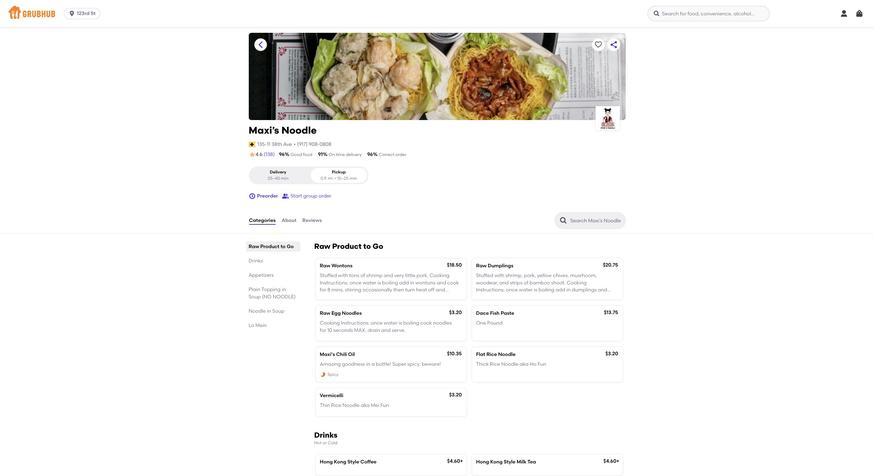 Task type: locate. For each thing, give the bounding box(es) containing it.
2 hong from the left
[[476, 459, 489, 465]]

1 horizontal spatial +
[[617, 458, 620, 464]]

noodle for flat rice noodle
[[498, 351, 516, 357]]

1 + from the left
[[460, 458, 463, 464]]

rice down "vermicelli"
[[331, 403, 341, 408]]

rice for flat
[[487, 351, 497, 357]]

2 $4.60 + from the left
[[604, 458, 620, 464]]

or
[[323, 440, 327, 445]]

•
[[294, 141, 296, 147], [334, 176, 336, 181]]

1 vertical spatial rice
[[490, 361, 500, 367]]

rice down flat rice noodle
[[490, 361, 500, 367]]

0 horizontal spatial +
[[460, 458, 463, 464]]

1 min from the left
[[281, 176, 289, 181]]

kong down cold
[[334, 459, 346, 465]]

0 horizontal spatial drinks
[[249, 258, 263, 264]]

style left milk
[[504, 459, 516, 465]]

soup down plain
[[249, 294, 261, 300]]

in inside plain topping in soup (no noodle)
[[282, 287, 286, 293]]

1 horizontal spatial kong
[[490, 459, 503, 465]]

$18.50
[[447, 262, 462, 268]]

rice for thin
[[331, 403, 341, 408]]

goodness
[[342, 361, 365, 367]]

0 horizontal spatial in
[[267, 308, 271, 314]]

dace
[[476, 310, 489, 316]]

min right 15–25
[[350, 176, 357, 181]]

0 horizontal spatial $4.60 +
[[447, 458, 463, 464]]

1 hong from the left
[[320, 459, 333, 465]]

0 horizontal spatial 96
[[279, 151, 285, 157]]

1 vertical spatial in
[[267, 308, 271, 314]]

hot
[[314, 440, 322, 445]]

food
[[303, 152, 312, 157]]

25–40
[[268, 176, 280, 181]]

2 $4.60 from the left
[[604, 458, 617, 464]]

1 style from the left
[[348, 459, 359, 465]]

$3.20 for cooking instructions: once water is boiling cook noodles for 10 seconds max, drain and serve.
[[449, 310, 462, 316]]

raw left wontons
[[320, 263, 330, 269]]

categories
[[249, 217, 276, 223]]

2 horizontal spatial in
[[366, 361, 370, 367]]

drain
[[368, 327, 380, 333]]

fun right ho
[[538, 361, 546, 367]]

135-11 38th ave
[[257, 141, 292, 147]]

0.9
[[321, 176, 327, 181]]

1 horizontal spatial style
[[504, 459, 516, 465]]

• right ave on the left
[[294, 141, 296, 147]]

1 horizontal spatial soup
[[272, 308, 284, 314]]

0 horizontal spatial min
[[281, 176, 289, 181]]

1 horizontal spatial hong
[[476, 459, 489, 465]]

delivery
[[346, 152, 362, 157]]

cooking
[[320, 320, 340, 326]]

spicy image
[[320, 371, 326, 378]]

once
[[371, 320, 383, 326]]

option group
[[249, 167, 368, 184]]

$4.60 +
[[447, 458, 463, 464], [604, 458, 620, 464]]

+ for hong kong style milk tea
[[617, 458, 620, 464]]

noodle
[[281, 124, 317, 136], [249, 308, 266, 314], [498, 351, 516, 357], [501, 361, 519, 367], [343, 403, 360, 408]]

$4.60 for hong kong style milk tea
[[604, 458, 617, 464]]

1 vertical spatial fun
[[381, 403, 389, 408]]

2 96 from the left
[[367, 151, 373, 157]]

lo mein
[[249, 323, 267, 328]]

0 vertical spatial soup
[[249, 294, 261, 300]]

order
[[396, 152, 407, 157], [319, 193, 331, 199]]

1 horizontal spatial fun
[[538, 361, 546, 367]]

11
[[267, 141, 270, 147]]

thick rice noodle aka ho fun
[[476, 361, 546, 367]]

2 min from the left
[[350, 176, 357, 181]]

aka left the mei
[[361, 403, 370, 408]]

aka for ho
[[520, 361, 529, 367]]

1 horizontal spatial aka
[[520, 361, 529, 367]]

raw wontons
[[320, 263, 353, 269]]

noodle up thick rice noodle aka ho fun
[[498, 351, 516, 357]]

topping
[[261, 287, 281, 293]]

2 vertical spatial in
[[366, 361, 370, 367]]

drinks for drinks hot or cold
[[314, 431, 338, 439]]

raw product to go down categories button
[[249, 244, 294, 250]]

raw product to go
[[314, 242, 383, 251], [249, 244, 294, 250]]

save this restaurant button
[[592, 38, 605, 51]]

1 vertical spatial $3.20
[[606, 351, 618, 357]]

lo
[[249, 323, 254, 328]]

0 horizontal spatial soup
[[249, 294, 261, 300]]

start group order
[[291, 193, 331, 199]]

0 horizontal spatial svg image
[[68, 10, 75, 17]]

aka left ho
[[520, 361, 529, 367]]

• inside pickup 0.9 mi • 15–25 min
[[334, 176, 336, 181]]

2 + from the left
[[617, 458, 620, 464]]

raw up the cooking
[[320, 310, 330, 316]]

raw up raw wontons
[[314, 242, 330, 251]]

kong for coffee
[[334, 459, 346, 465]]

raw left dumplings
[[476, 263, 487, 269]]

correct order
[[379, 152, 407, 157]]

rice for thick
[[490, 361, 500, 367]]

0 horizontal spatial style
[[348, 459, 359, 465]]

0 vertical spatial svg image
[[654, 10, 661, 17]]

$3.20
[[449, 310, 462, 316], [606, 351, 618, 357], [449, 392, 462, 398]]

0 vertical spatial in
[[282, 287, 286, 293]]

product up wontons
[[332, 242, 362, 251]]

1 horizontal spatial 96
[[367, 151, 373, 157]]

kong left milk
[[490, 459, 503, 465]]

to
[[363, 242, 371, 251], [281, 244, 286, 250]]

123rd st button
[[64, 8, 103, 19]]

dumplings
[[488, 263, 514, 269]]

$4.60
[[447, 458, 460, 464], [604, 458, 617, 464]]

preorder button
[[249, 190, 278, 202]]

• right mi
[[334, 176, 336, 181]]

correct
[[379, 152, 395, 157]]

coffee
[[360, 459, 377, 465]]

people icon image
[[282, 193, 289, 200]]

amazing
[[320, 361, 341, 367]]

1 $4.60 + from the left
[[447, 458, 463, 464]]

go
[[373, 242, 383, 251], [287, 244, 294, 250]]

svg image inside 123rd st button
[[68, 10, 75, 17]]

0 horizontal spatial order
[[319, 193, 331, 199]]

2 vertical spatial $3.20
[[449, 392, 462, 398]]

0 vertical spatial order
[[396, 152, 407, 157]]

1 vertical spatial aka
[[361, 403, 370, 408]]

on
[[329, 152, 335, 157]]

0 horizontal spatial aka
[[361, 403, 370, 408]]

product down categories button
[[260, 244, 280, 250]]

1 96 from the left
[[279, 151, 285, 157]]

0 horizontal spatial svg image
[[249, 193, 256, 200]]

for
[[320, 327, 326, 333]]

1 horizontal spatial $4.60 +
[[604, 458, 620, 464]]

order right correct
[[396, 152, 407, 157]]

0 vertical spatial $3.20
[[449, 310, 462, 316]]

chili
[[336, 351, 347, 357]]

tea
[[528, 459, 536, 465]]

1 kong from the left
[[334, 459, 346, 465]]

0 vertical spatial drinks
[[249, 258, 263, 264]]

group
[[303, 193, 317, 199]]

10
[[327, 327, 332, 333]]

fun right the mei
[[381, 403, 389, 408]]

(no
[[262, 294, 272, 300]]

aka for mei
[[361, 403, 370, 408]]

96
[[279, 151, 285, 157], [367, 151, 373, 157]]

1 vertical spatial drinks
[[314, 431, 338, 439]]

noodles
[[342, 310, 362, 316]]

min down delivery
[[281, 176, 289, 181]]

2 style from the left
[[504, 459, 516, 465]]

96 down 38th on the left top of page
[[279, 151, 285, 157]]

0 vertical spatial aka
[[520, 361, 529, 367]]

0 horizontal spatial kong
[[334, 459, 346, 465]]

drinks up or on the left
[[314, 431, 338, 439]]

+ for hong kong style coffee
[[460, 458, 463, 464]]

drinks up appetizers
[[249, 258, 263, 264]]

order inside button
[[319, 193, 331, 199]]

pickup
[[332, 170, 346, 175]]

1 vertical spatial •
[[334, 176, 336, 181]]

soup
[[249, 294, 261, 300], [272, 308, 284, 314]]

96 for good food
[[279, 151, 285, 157]]

1 horizontal spatial svg image
[[654, 10, 661, 17]]

raw product to go up wontons
[[314, 242, 383, 251]]

0 horizontal spatial hong
[[320, 459, 333, 465]]

in up noodle)
[[282, 287, 286, 293]]

2 kong from the left
[[490, 459, 503, 465]]

0 vertical spatial fun
[[538, 361, 546, 367]]

hong
[[320, 459, 333, 465], [476, 459, 489, 465]]

in left a
[[366, 361, 370, 367]]

0 horizontal spatial •
[[294, 141, 296, 147]]

1 horizontal spatial $4.60
[[604, 458, 617, 464]]

st
[[91, 10, 96, 16]]

0 horizontal spatial raw product to go
[[249, 244, 294, 250]]

0 horizontal spatial go
[[287, 244, 294, 250]]

908-
[[309, 141, 320, 147]]

in down (no
[[267, 308, 271, 314]]

1 vertical spatial soup
[[272, 308, 284, 314]]

$4.60 + for hong kong style milk tea
[[604, 458, 620, 464]]

hong for hong kong style coffee
[[320, 459, 333, 465]]

2 vertical spatial rice
[[331, 403, 341, 408]]

1 horizontal spatial drinks
[[314, 431, 338, 439]]

soup down noodle)
[[272, 308, 284, 314]]

dace fish paste
[[476, 310, 514, 316]]

noodle for thick rice noodle aka ho fun
[[501, 361, 519, 367]]

1 vertical spatial order
[[319, 193, 331, 199]]

1 vertical spatial svg image
[[249, 193, 256, 200]]

svg image
[[840, 9, 849, 18], [855, 9, 864, 18], [68, 10, 75, 17]]

1 horizontal spatial •
[[334, 176, 336, 181]]

1 horizontal spatial in
[[282, 287, 286, 293]]

0 horizontal spatial to
[[281, 244, 286, 250]]

raw for $20.75
[[476, 263, 487, 269]]

(138)
[[264, 151, 275, 157]]

start group order button
[[282, 190, 331, 202]]

0 horizontal spatial fun
[[381, 403, 389, 408]]

noodle down flat rice noodle
[[501, 361, 519, 367]]

flat rice noodle
[[476, 351, 516, 357]]

style left coffee
[[348, 459, 359, 465]]

min inside pickup 0.9 mi • 15–25 min
[[350, 176, 357, 181]]

91
[[318, 151, 323, 157]]

0 vertical spatial rice
[[487, 351, 497, 357]]

noodle down "vermicelli"
[[343, 403, 360, 408]]

drinks
[[249, 258, 263, 264], [314, 431, 338, 439]]

cold
[[328, 440, 338, 445]]

maxi's chili oil
[[320, 351, 355, 357]]

rice
[[487, 351, 497, 357], [490, 361, 500, 367], [331, 403, 341, 408]]

noodle)
[[273, 294, 296, 300]]

raw down categories button
[[249, 244, 259, 250]]

search icon image
[[559, 216, 568, 225]]

1 horizontal spatial min
[[350, 176, 357, 181]]

0 horizontal spatial $4.60
[[447, 458, 460, 464]]

svg image
[[654, 10, 661, 17], [249, 193, 256, 200]]

fun for thin rice noodle aka mei fun
[[381, 403, 389, 408]]

1 $4.60 from the left
[[447, 458, 460, 464]]

rice right flat
[[487, 351, 497, 357]]

one pound
[[476, 320, 503, 326]]

spicy,
[[407, 361, 421, 367]]

96 right delivery
[[367, 151, 373, 157]]

beware!
[[422, 361, 441, 367]]

order right group
[[319, 193, 331, 199]]

1 horizontal spatial go
[[373, 242, 383, 251]]



Task type: vqa. For each thing, say whether or not it's contained in the screenshot.
'mei'
yes



Task type: describe. For each thing, give the bounding box(es) containing it.
$4.60 for hong kong style coffee
[[447, 458, 460, 464]]

super
[[392, 361, 406, 367]]

38th
[[272, 141, 282, 147]]

star icon image
[[249, 151, 256, 158]]

noodle for thin rice noodle aka mei fun
[[343, 403, 360, 408]]

is
[[399, 320, 402, 326]]

maxi's noodle logo image
[[596, 106, 620, 131]]

vermicelli
[[320, 393, 343, 399]]

$4.60 + for hong kong style coffee
[[447, 458, 463, 464]]

svg image inside preorder button
[[249, 193, 256, 200]]

a
[[372, 361, 375, 367]]

maxi's
[[249, 124, 279, 136]]

1 horizontal spatial raw product to go
[[314, 242, 383, 251]]

wontons
[[332, 263, 353, 269]]

noodle in soup
[[249, 308, 284, 314]]

mei
[[371, 403, 379, 408]]

15–25
[[337, 176, 349, 181]]

reviews
[[302, 217, 322, 223]]

milk
[[517, 459, 527, 465]]

fish
[[490, 310, 500, 316]]

135-11 38th ave button
[[257, 141, 292, 148]]

fun for thick rice noodle aka ho fun
[[538, 361, 546, 367]]

about
[[282, 217, 297, 223]]

plain
[[249, 287, 260, 293]]

0 vertical spatial •
[[294, 141, 296, 147]]

option group containing delivery 25–40 min
[[249, 167, 368, 184]]

Search Maxi's Noodle search field
[[570, 217, 623, 224]]

delivery
[[270, 170, 286, 175]]

noodle up lo mein
[[249, 308, 266, 314]]

noodle up (917)
[[281, 124, 317, 136]]

reviews button
[[302, 208, 322, 233]]

categories button
[[249, 208, 276, 233]]

water
[[384, 320, 398, 326]]

on time delivery
[[329, 152, 362, 157]]

Search for food, convenience, alcohol... search field
[[648, 6, 770, 21]]

123rd st
[[77, 10, 96, 16]]

soup inside plain topping in soup (no noodle)
[[249, 294, 261, 300]]

svg image inside main navigation navigation
[[654, 10, 661, 17]]

caret left icon image
[[256, 40, 265, 49]]

boiling
[[403, 320, 419, 326]]

$3.20 for thick rice noodle aka ho fun
[[606, 351, 618, 357]]

raw egg noodles
[[320, 310, 362, 316]]

mein
[[256, 323, 267, 328]]

pickup 0.9 mi • 15–25 min
[[321, 170, 357, 181]]

in for plain topping in soup (no noodle)
[[282, 287, 286, 293]]

subscription pass image
[[249, 142, 256, 147]]

instructions:
[[341, 320, 370, 326]]

good
[[291, 152, 302, 157]]

0808
[[320, 141, 331, 147]]

flat
[[476, 351, 485, 357]]

ho
[[530, 361, 537, 367]]

0 horizontal spatial product
[[260, 244, 280, 250]]

bottle!
[[376, 361, 391, 367]]

main navigation navigation
[[0, 0, 874, 27]]

$10.35
[[447, 351, 462, 357]]

min inside delivery 25–40 min
[[281, 176, 289, 181]]

96 for correct order
[[367, 151, 373, 157]]

raw for $18.50
[[320, 263, 330, 269]]

ave
[[283, 141, 292, 147]]

delivery 25–40 min
[[268, 170, 289, 181]]

and
[[381, 327, 391, 333]]

thick
[[476, 361, 489, 367]]

135-
[[257, 141, 267, 147]]

drinks hot or cold
[[314, 431, 338, 445]]

1 horizontal spatial to
[[363, 242, 371, 251]]

raw dumplings
[[476, 263, 514, 269]]

1 horizontal spatial order
[[396, 152, 407, 157]]

cooking instructions: once water is boiling cook noodles for 10 seconds max, drain and serve.
[[320, 320, 452, 333]]

2 horizontal spatial svg image
[[855, 9, 864, 18]]

oil
[[348, 351, 355, 357]]

hong for hong kong style milk tea
[[476, 459, 489, 465]]

max,
[[354, 327, 367, 333]]

appetizers
[[249, 272, 274, 278]]

seconds
[[333, 327, 353, 333]]

4.6
[[256, 152, 263, 157]]

about button
[[281, 208, 297, 233]]

share icon image
[[610, 40, 618, 49]]

style for milk
[[504, 459, 516, 465]]

style for coffee
[[348, 459, 359, 465]]

in for amazing goodness in a bottle! super spicy, beware!
[[366, 361, 370, 367]]

time
[[336, 152, 345, 157]]

raw for $3.20
[[320, 310, 330, 316]]

123rd
[[77, 10, 90, 16]]

noodles
[[433, 320, 452, 326]]

hong kong style coffee
[[320, 459, 377, 465]]

serve.
[[392, 327, 406, 333]]

mi
[[328, 176, 333, 181]]

(917) 908-0808 button
[[297, 141, 331, 148]]

egg
[[332, 310, 341, 316]]

good food
[[291, 152, 312, 157]]

1 horizontal spatial product
[[332, 242, 362, 251]]

(917)
[[297, 141, 308, 147]]

kong for milk
[[490, 459, 503, 465]]

maxi's
[[320, 351, 335, 357]]

save this restaurant image
[[594, 40, 603, 49]]

amazing goodness in a bottle! super spicy, beware!
[[320, 361, 441, 367]]

cook
[[421, 320, 432, 326]]

$13.75
[[604, 310, 618, 316]]

• (917) 908-0808
[[294, 141, 331, 147]]

one
[[476, 320, 486, 326]]

thin rice noodle aka mei fun
[[320, 403, 389, 408]]

preorder
[[257, 193, 278, 199]]

drinks for drinks
[[249, 258, 263, 264]]

1 horizontal spatial svg image
[[840, 9, 849, 18]]

start
[[291, 193, 302, 199]]

plain topping in soup (no noodle)
[[249, 287, 296, 300]]

$3.20 for thin rice noodle aka mei fun
[[449, 392, 462, 398]]

hong kong style milk tea
[[476, 459, 536, 465]]



